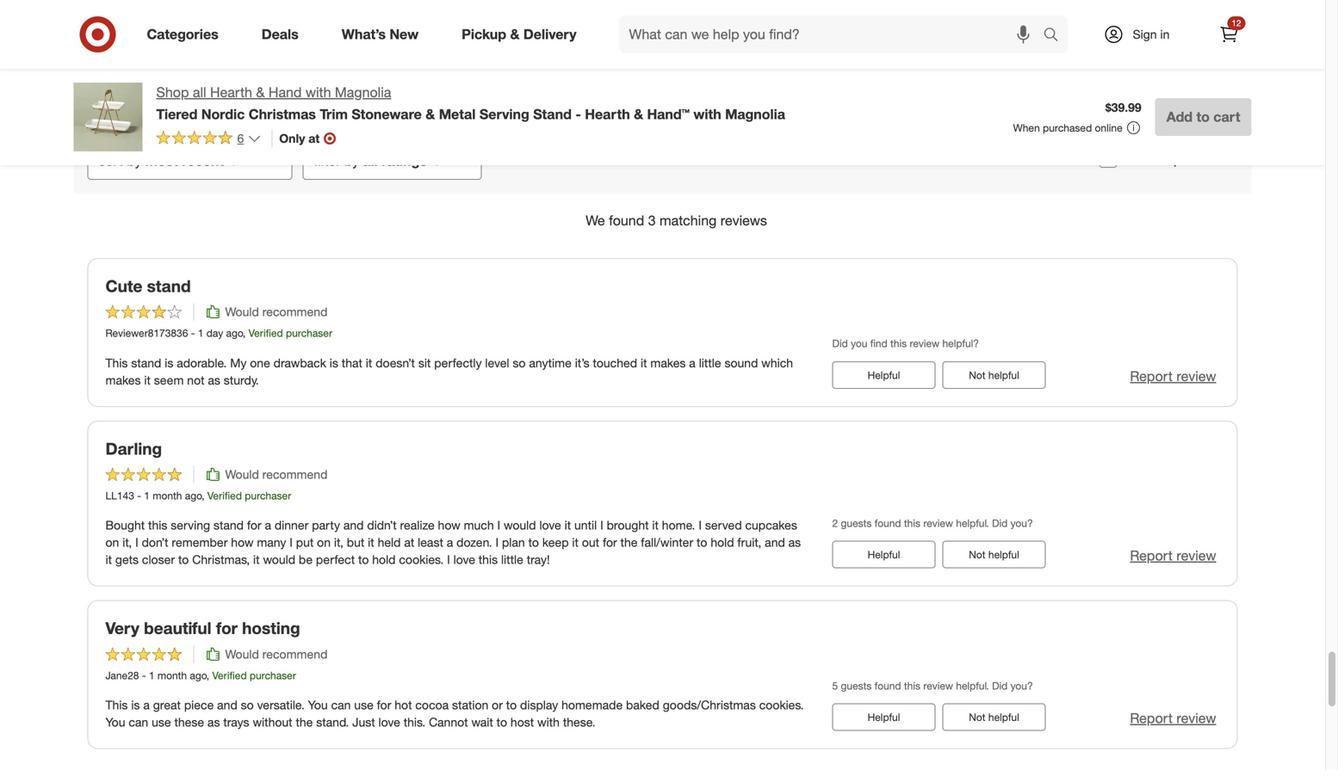 Task type: locate. For each thing, give the bounding box(es) containing it.
1 horizontal spatial all
[[363, 153, 378, 169]]

this right 5
[[904, 680, 921, 693]]

0 horizontal spatial hold
[[372, 553, 396, 568]]

1 vertical spatial helpful
[[989, 549, 1020, 562]]

stand right cute
[[147, 276, 191, 296]]

this inside this stand is adorable. my one drawback is that it doesn't sit perfectly level so anytime it's touched it makes a little sound which makes it seem not as sturdy.
[[106, 356, 128, 371]]

& right pickup
[[510, 26, 520, 43]]

you down "jane28"
[[106, 715, 125, 731]]

and up but
[[344, 518, 364, 533]]

can up stand. in the bottom of the page
[[331, 698, 351, 713]]

the down brought
[[621, 536, 638, 551]]

to down served
[[697, 536, 708, 551]]

1 helpful from the top
[[989, 369, 1020, 382]]

this right find
[[891, 337, 907, 350]]

with right hand™
[[694, 106, 722, 123]]

verified up serving
[[207, 490, 242, 503]]

0 horizontal spatial love
[[379, 715, 400, 731]]

you? for darling
[[1011, 517, 1033, 530]]

ll143 - 1 month ago , verified purchaser
[[106, 490, 291, 503]]

month for very beautiful for hosting
[[157, 670, 187, 683]]

not
[[187, 373, 205, 388]]

1 vertical spatial would recommend
[[225, 467, 328, 482]]

0 vertical spatial report
[[1131, 368, 1173, 385]]

1 would from the top
[[225, 305, 259, 320]]

on down party
[[317, 536, 331, 551]]

2 helpful from the top
[[868, 549, 901, 562]]

1 not helpful from the top
[[969, 369, 1020, 382]]

1 horizontal spatial with
[[538, 715, 560, 731]]

is left 'great'
[[131, 698, 140, 713]]

dinner
[[275, 518, 309, 533]]

can down "jane28"
[[129, 715, 148, 731]]

stand inside this stand is adorable. my one drawback is that it doesn't sit perfectly level so anytime it's touched it makes a little sound which makes it seem not as sturdy.
[[131, 356, 161, 371]]

1 vertical spatial this
[[106, 698, 128, 713]]

very
[[106, 619, 139, 639]]

not helpful button down 2 guests found this review helpful. did you? on the right bottom of the page
[[943, 542, 1046, 569]]

this inside this is a great piece and so versatile. you can use for hot cocoa station or to display homemade baked goods/christmas cookies. you can use these as trays without the stand. just love this. cannot wait to host with these.
[[106, 698, 128, 713]]

1 for very beautiful for hosting
[[149, 670, 155, 683]]

1 vertical spatial 1
[[144, 490, 150, 503]]

it,
[[123, 536, 132, 551], [334, 536, 344, 551]]

hand™
[[647, 106, 690, 123]]

it left out
[[572, 536, 579, 551]]

for
[[247, 518, 261, 533], [603, 536, 617, 551], [216, 619, 238, 639], [377, 698, 391, 713]]

1 horizontal spatial is
[[165, 356, 173, 371]]

at inside bought this serving stand for a dinner party and didn't realize how much i would love it until i brought it home. i served cupcakes on it, i don't remember how many i put on it, but it held at least a dozen. i plan to keep it out for the fall/winter to hold fruit, and as it gets closer to christmas, it would be perfect to hold cookies. i love this little tray!
[[404, 536, 415, 551]]

2 would from the top
[[225, 467, 259, 482]]

it, up gets on the bottom left
[[123, 536, 132, 551]]

how
[[438, 518, 461, 533], [231, 536, 254, 551]]

not down 2 guests found this review helpful. did you? on the right bottom of the page
[[969, 549, 986, 562]]

verified up piece
[[212, 670, 247, 683]]

3
[[648, 212, 656, 229]]

search button
[[1036, 16, 1077, 57]]

would
[[225, 305, 259, 320], [225, 467, 259, 482], [225, 647, 259, 662]]

a
[[689, 356, 696, 371], [265, 518, 271, 533], [447, 536, 453, 551], [143, 698, 150, 713]]

as inside this is a great piece and so versatile. you can use for hot cocoa station or to display homemade baked goods/christmas cookies. you can use these as trays without the stand. just love this. cannot wait to host with these.
[[208, 715, 220, 731]]

0 vertical spatial how
[[438, 518, 461, 533]]

would recommend for cute stand
[[225, 305, 328, 320]]

purchaser up versatile.
[[250, 670, 296, 683]]

would recommend up one on the left top
[[225, 305, 328, 320]]

you?
[[1011, 517, 1033, 530], [1011, 680, 1033, 693]]

verified up one on the left top
[[249, 327, 283, 340]]

3 helpful from the top
[[868, 712, 901, 725]]

report review button
[[1131, 367, 1217, 387], [1131, 547, 1217, 566], [1131, 709, 1217, 729]]

guests right 5
[[841, 680, 872, 693]]

1 this from the top
[[106, 356, 128, 371]]

christmas
[[249, 106, 316, 123]]

1 horizontal spatial by
[[345, 153, 359, 169]]

so right the level
[[513, 356, 526, 371]]

little inside bought this serving stand for a dinner party and didn't realize how much i would love it until i brought it home. i served cupcakes on it, i don't remember how many i put on it, but it held at least a dozen. i plan to keep it out for the fall/winter to hold fruit, and as it gets closer to christmas, it would be perfect to hold cookies. i love this little tray!
[[501, 553, 524, 568]]

2 vertical spatial found
[[875, 680, 902, 693]]

stand up seem
[[131, 356, 161, 371]]

1 report review from the top
[[1131, 368, 1217, 385]]

- right "jane28"
[[142, 670, 146, 683]]

& left metal at left
[[426, 106, 435, 123]]

all inside shop all hearth & hand with magnolia tiered nordic christmas trim stoneware & metal serving stand - hearth & hand™ with magnolia
[[193, 84, 206, 101]]

0 horizontal spatial is
[[131, 698, 140, 713]]

0 horizontal spatial 6
[[237, 131, 244, 146]]

helpful for beautiful
[[868, 712, 901, 725]]

0 vertical spatial use
[[354, 698, 374, 713]]

helpful down 2 guests found this review helpful. did you? on the right bottom of the page
[[868, 549, 901, 562]]

0 vertical spatial 6
[[683, 15, 690, 30]]

6 left star at the top
[[683, 15, 690, 30]]

would down many
[[263, 553, 295, 568]]

would recommend down "hosting"
[[225, 647, 328, 662]]

1 recommend from the top
[[262, 305, 328, 320]]

a left sound
[[689, 356, 696, 371]]

sort
[[99, 153, 123, 169]]

by right filter
[[345, 153, 359, 169]]

helpful button down 2 guests found this review helpful. did you? on the right bottom of the page
[[833, 542, 936, 569]]

1 vertical spatial ago
[[185, 490, 202, 503]]

2 by from the left
[[345, 153, 359, 169]]

what's new link
[[327, 16, 440, 53]]

and inside this is a great piece and so versatile. you can use for hot cocoa station or to display homemade baked goods/christmas cookies. you can use these as trays without the stand. just love this. cannot wait to host with these.
[[217, 698, 238, 713]]

this for cute stand
[[891, 337, 907, 350]]

that
[[342, 356, 363, 371]]

not helpful for stand
[[969, 369, 1020, 382]]

0 vertical spatial so
[[513, 356, 526, 371]]

found right 2
[[875, 517, 902, 530]]

& left hand™
[[634, 106, 644, 123]]

1 horizontal spatial love
[[454, 553, 475, 568]]

star
[[693, 15, 713, 30]]

2 vertical spatial report review button
[[1131, 709, 1217, 729]]

not helpful button for stand
[[943, 362, 1046, 389]]

ratings
[[717, 15, 753, 30], [382, 153, 427, 169]]

found for very beautiful for hosting
[[875, 680, 902, 693]]

- left day on the left of the page
[[191, 327, 195, 340]]

filter by all ratings
[[314, 153, 427, 169]]

3 report review from the top
[[1131, 711, 1217, 728]]

would up plan
[[504, 518, 536, 533]]

0 vertical spatial month
[[153, 490, 182, 503]]

month
[[153, 490, 182, 503], [157, 670, 187, 683]]

1 vertical spatial you?
[[1011, 680, 1033, 693]]

, up serving
[[202, 490, 205, 503]]

0 vertical spatial little
[[699, 356, 721, 371]]

not helpful down 5 guests found this review helpful. did you?
[[969, 712, 1020, 725]]

it down many
[[253, 553, 260, 568]]

cookies. right goods/christmas
[[760, 698, 804, 713]]

how up christmas,
[[231, 536, 254, 551]]

2 horizontal spatial is
[[330, 356, 338, 371]]

it's
[[575, 356, 590, 371]]

much
[[464, 518, 494, 533]]

0 vertical spatial hold
[[711, 536, 734, 551]]

6 star ratings
[[683, 15, 753, 30]]

0 horizontal spatial by
[[127, 153, 142, 169]]

as inside this stand is adorable. my one drawback is that it doesn't sit perfectly level so anytime it's touched it makes a little sound which makes it seem not as sturdy.
[[208, 373, 220, 388]]

1 vertical spatial the
[[296, 715, 313, 731]]

2 report review button from the top
[[1131, 547, 1217, 566]]

purchaser up the drawback in the top left of the page
[[286, 327, 332, 340]]

it left until
[[565, 518, 571, 533]]

not helpful button for beautiful
[[943, 704, 1046, 732]]

image of tiered nordic christmas trim stoneware & metal serving stand - hearth & hand™ with magnolia image
[[74, 83, 143, 152]]

use down 'great'
[[152, 715, 171, 731]]

helpful button down 5 guests found this review helpful. did you?
[[833, 704, 936, 732]]

, for cute stand
[[243, 327, 246, 340]]

0 vertical spatial with
[[306, 84, 331, 101]]

to right the add in the right top of the page
[[1197, 109, 1210, 125]]

least
[[418, 536, 443, 551]]

3 not from the top
[[969, 712, 986, 725]]

not
[[969, 369, 986, 382], [969, 549, 986, 562], [969, 712, 986, 725]]

to up tray!
[[529, 536, 539, 551]]

you up stand. in the bottom of the page
[[308, 698, 328, 713]]

it left seem
[[144, 373, 151, 388]]

0 vertical spatial hearth
[[210, 84, 252, 101]]

1 left day on the left of the page
[[198, 327, 204, 340]]

0 vertical spatial helpful.
[[956, 517, 990, 530]]

2 vertical spatial as
[[208, 715, 220, 731]]

and up trays at left bottom
[[217, 698, 238, 713]]

2 helpful. from the top
[[956, 680, 990, 693]]

1 vertical spatial helpful
[[868, 549, 901, 562]]

when
[[1014, 121, 1040, 134]]

reviewer8173836
[[106, 327, 188, 340]]

day
[[207, 327, 223, 340]]

hearth
[[210, 84, 252, 101], [585, 106, 630, 123]]

1 vertical spatial ratings
[[382, 153, 427, 169]]

1 vertical spatial purchaser
[[245, 490, 291, 503]]

sturdy.
[[224, 373, 259, 388]]

trim
[[320, 106, 348, 123]]

ago up serving
[[185, 490, 202, 503]]

search
[[1036, 28, 1077, 44]]

, up piece
[[207, 670, 209, 683]]

online
[[1095, 121, 1123, 134]]

month up serving
[[153, 490, 182, 503]]

1 horizontal spatial you
[[308, 698, 328, 713]]

3 not helpful button from the top
[[943, 704, 1046, 732]]

not helpful down helpful?
[[969, 369, 1020, 382]]

0 horizontal spatial can
[[129, 715, 148, 731]]

purchaser for darling
[[245, 490, 291, 503]]

in
[[1161, 27, 1170, 42]]

would down "hosting"
[[225, 647, 259, 662]]

would up ll143 - 1 month ago , verified purchaser
[[225, 467, 259, 482]]

1 guests from the top
[[841, 517, 872, 530]]

1 horizontal spatial cookies.
[[760, 698, 804, 713]]

0 horizontal spatial hearth
[[210, 84, 252, 101]]

little
[[699, 356, 721, 371], [501, 553, 524, 568]]

0 horizontal spatial on
[[106, 536, 119, 551]]

1 vertical spatial little
[[501, 553, 524, 568]]

these
[[174, 715, 204, 731]]

ago
[[226, 327, 243, 340], [185, 490, 202, 503], [190, 670, 207, 683]]

so inside this is a great piece and so versatile. you can use for hot cocoa station or to display homemade baked goods/christmas cookies. you can use these as trays without the stand. just love this. cannot wait to host with these.
[[241, 698, 254, 713]]

1 report from the top
[[1131, 368, 1173, 385]]

1 would recommend from the top
[[225, 305, 328, 320]]

0 vertical spatial helpful button
[[833, 362, 936, 389]]

1 vertical spatial at
[[404, 536, 415, 551]]

6 for 6 star ratings
[[683, 15, 690, 30]]

0 vertical spatial guests
[[841, 517, 872, 530]]

would recommend up dinner
[[225, 467, 328, 482]]

a inside this is a great piece and so versatile. you can use for hot cocoa station or to display homemade baked goods/christmas cookies. you can use these as trays without the stand. just love this. cannot wait to host with these.
[[143, 698, 150, 713]]

recommend up dinner
[[262, 467, 328, 482]]

2 helpful button from the top
[[833, 542, 936, 569]]

0 vertical spatial helpful
[[989, 369, 1020, 382]]

jane28 - 1 month ago , verified purchaser
[[106, 670, 296, 683]]

guests right 2
[[841, 517, 872, 530]]

hold down served
[[711, 536, 734, 551]]

without
[[253, 715, 293, 731]]

2 not from the top
[[969, 549, 986, 562]]

1 helpful from the top
[[868, 369, 901, 382]]

would for darling
[[225, 467, 259, 482]]

3 helpful from the top
[[989, 712, 1020, 725]]

0 horizontal spatial would
[[263, 553, 295, 568]]

1 horizontal spatial hearth
[[585, 106, 630, 123]]

0 horizontal spatial at
[[309, 131, 320, 146]]

can
[[331, 698, 351, 713], [129, 715, 148, 731]]

is inside this is a great piece and so versatile. you can use for hot cocoa station or to display homemade baked goods/christmas cookies. you can use these as trays without the stand. just love this. cannot wait to host with these.
[[131, 698, 140, 713]]

2 vertical spatial stand
[[214, 518, 244, 533]]

1 not from the top
[[969, 369, 986, 382]]

recommend for very beautiful for hosting
[[262, 647, 328, 662]]

0 horizontal spatial use
[[152, 715, 171, 731]]

2 recommend from the top
[[262, 467, 328, 482]]

2 would recommend from the top
[[225, 467, 328, 482]]

only at
[[279, 131, 320, 146]]

- right stand
[[576, 106, 581, 123]]

1 vertical spatial report review
[[1131, 548, 1217, 565]]

3 recommend from the top
[[262, 647, 328, 662]]

did for very beautiful for hosting
[[992, 680, 1008, 693]]

delivery
[[524, 26, 577, 43]]

ago for very beautiful for hosting
[[190, 670, 207, 683]]

but
[[347, 536, 365, 551]]

and
[[344, 518, 364, 533], [765, 536, 785, 551], [217, 698, 238, 713]]

verified for cute stand
[[249, 327, 283, 340]]

1 horizontal spatial ,
[[207, 670, 209, 683]]

cookies. down least
[[399, 553, 444, 568]]

1 you? from the top
[[1011, 517, 1033, 530]]

to
[[1197, 109, 1210, 125], [529, 536, 539, 551], [697, 536, 708, 551], [178, 553, 189, 568], [358, 553, 369, 568], [506, 698, 517, 713], [497, 715, 507, 731]]

this down "jane28"
[[106, 698, 128, 713]]

at down realize
[[404, 536, 415, 551]]

1 horizontal spatial so
[[513, 356, 526, 371]]

2 vertical spatial purchaser
[[250, 670, 296, 683]]

little inside this stand is adorable. my one drawback is that it doesn't sit perfectly level so anytime it's touched it makes a little sound which makes it seem not as sturdy.
[[699, 356, 721, 371]]

stand inside bought this serving stand for a dinner party and didn't realize how much i would love it until i brought it home. i served cupcakes on it, i don't remember how many i put on it, but it held at least a dozen. i plan to keep it out for the fall/winter to hold fruit, and as it gets closer to christmas, it would be perfect to hold cookies. i love this little tray!
[[214, 518, 244, 533]]

sit
[[418, 356, 431, 371]]

0 vertical spatial stand
[[147, 276, 191, 296]]

guests for darling
[[841, 517, 872, 530]]

1 vertical spatial not
[[969, 549, 986, 562]]

this for cute stand
[[106, 356, 128, 371]]

the inside this is a great piece and so versatile. you can use for hot cocoa station or to display homemade baked goods/christmas cookies. you can use these as trays without the stand. just love this. cannot wait to host with these.
[[296, 715, 313, 731]]

recent
[[182, 153, 224, 169]]

keep
[[543, 536, 569, 551]]

2 not helpful button from the top
[[943, 542, 1046, 569]]

as down cupcakes
[[789, 536, 801, 551]]

all right filter
[[363, 153, 378, 169]]

3 report from the top
[[1131, 711, 1173, 728]]

by
[[127, 153, 142, 169], [345, 153, 359, 169]]

ratings right star at the top
[[717, 15, 753, 30]]

0 horizontal spatial with
[[306, 84, 331, 101]]

love
[[540, 518, 561, 533], [454, 553, 475, 568], [379, 715, 400, 731]]

3 helpful button from the top
[[833, 704, 936, 732]]

2 guests from the top
[[841, 680, 872, 693]]

1 vertical spatial would
[[225, 467, 259, 482]]

0 vertical spatial ago
[[226, 327, 243, 340]]

1 horizontal spatial 6
[[683, 15, 690, 30]]

this up don't
[[148, 518, 167, 533]]

helpful button for beautiful
[[833, 704, 936, 732]]

6 for 6
[[237, 131, 244, 146]]

0 vertical spatial would
[[225, 305, 259, 320]]

ago for darling
[[185, 490, 202, 503]]

3 not helpful from the top
[[969, 712, 1020, 725]]

1 report review button from the top
[[1131, 367, 1217, 387]]

did you find this review helpful?
[[833, 337, 979, 350]]

helpful down 5 guests found this review helpful. did you?
[[868, 712, 901, 725]]

recommend down "hosting"
[[262, 647, 328, 662]]

2 vertical spatial 1
[[149, 670, 155, 683]]

so inside this stand is adorable. my one drawback is that it doesn't sit perfectly level so anytime it's touched it makes a little sound which makes it seem not as sturdy.
[[513, 356, 526, 371]]

add
[[1167, 109, 1193, 125]]

for left hot
[[377, 698, 391, 713]]

, for very beautiful for hosting
[[207, 670, 209, 683]]

1 vertical spatial month
[[157, 670, 187, 683]]

with
[[306, 84, 331, 101], [694, 106, 722, 123], [538, 715, 560, 731]]

doesn't
[[376, 356, 415, 371]]

on
[[106, 536, 119, 551], [317, 536, 331, 551]]

2 vertical spatial helpful button
[[833, 704, 936, 732]]

& left the 'hand' at the top left of the page
[[256, 84, 265, 101]]

as
[[208, 373, 220, 388], [789, 536, 801, 551], [208, 715, 220, 731]]

1 vertical spatial as
[[789, 536, 801, 551]]

it, left but
[[334, 536, 344, 551]]

you? for very beautiful for hosting
[[1011, 680, 1033, 693]]

2 vertical spatial ago
[[190, 670, 207, 683]]

0 vertical spatial recommend
[[262, 305, 328, 320]]

1 helpful. from the top
[[956, 517, 990, 530]]

- for darling
[[137, 490, 141, 503]]

2 report from the top
[[1131, 548, 1173, 565]]

2 you? from the top
[[1011, 680, 1033, 693]]

christmas,
[[192, 553, 250, 568]]

at right "only"
[[309, 131, 320, 146]]

1 vertical spatial not helpful
[[969, 549, 1020, 562]]

by for sort by
[[127, 153, 142, 169]]

little down plan
[[501, 553, 524, 568]]

1 vertical spatial not helpful button
[[943, 542, 1046, 569]]

this for very beautiful for hosting
[[106, 698, 128, 713]]

1 vertical spatial love
[[454, 553, 475, 568]]

3 would from the top
[[225, 647, 259, 662]]

would
[[504, 518, 536, 533], [263, 553, 295, 568]]

1 horizontal spatial at
[[404, 536, 415, 551]]

report for stand
[[1131, 368, 1173, 385]]

$39.99
[[1106, 100, 1142, 115]]

0 vertical spatial cookies.
[[399, 553, 444, 568]]

1 vertical spatial helpful.
[[956, 680, 990, 693]]

0 vertical spatial 1
[[198, 327, 204, 340]]

1 helpful button from the top
[[833, 362, 936, 389]]

helpful button for stand
[[833, 362, 936, 389]]

verified for very beautiful for hosting
[[212, 670, 247, 683]]

1 vertical spatial 6
[[237, 131, 244, 146]]

most
[[145, 153, 178, 169]]

is left that
[[330, 356, 338, 371]]

1 vertical spatial and
[[765, 536, 785, 551]]

1 horizontal spatial the
[[621, 536, 638, 551]]

1 horizontal spatial ratings
[[717, 15, 753, 30]]

hearth right stand
[[585, 106, 630, 123]]

helpful.
[[956, 517, 990, 530], [956, 680, 990, 693]]

not for beautiful
[[969, 712, 986, 725]]

2 this from the top
[[106, 698, 128, 713]]

2 it, from the left
[[334, 536, 344, 551]]

not helpful
[[969, 369, 1020, 382], [969, 549, 1020, 562], [969, 712, 1020, 725]]

, right day on the left of the page
[[243, 327, 246, 340]]

2 vertical spatial not
[[969, 712, 986, 725]]

- right the ll143
[[137, 490, 141, 503]]

0 vertical spatial not
[[969, 369, 986, 382]]

not helpful down 2 guests found this review helpful. did you? on the right bottom of the page
[[969, 549, 1020, 562]]

deals
[[262, 26, 299, 43]]

report review button for beautiful
[[1131, 709, 1217, 729]]

0 vertical spatial would
[[504, 518, 536, 533]]

makes
[[651, 356, 686, 371], [106, 373, 141, 388]]

recommend up the drawback in the top left of the page
[[262, 305, 328, 320]]

stand
[[533, 106, 572, 123]]

it
[[366, 356, 372, 371], [641, 356, 647, 371], [144, 373, 151, 388], [565, 518, 571, 533], [652, 518, 659, 533], [368, 536, 374, 551], [572, 536, 579, 551], [106, 553, 112, 568], [253, 553, 260, 568]]

0 horizontal spatial how
[[231, 536, 254, 551]]

0 horizontal spatial magnolia
[[335, 84, 391, 101]]

1 horizontal spatial little
[[699, 356, 721, 371]]

drawback
[[274, 356, 326, 371]]

found right 5
[[875, 680, 902, 693]]

1 by from the left
[[127, 153, 142, 169]]

1 horizontal spatial can
[[331, 698, 351, 713]]

1 right "jane28"
[[149, 670, 155, 683]]

helpful button down find
[[833, 362, 936, 389]]

how up least
[[438, 518, 461, 533]]

not helpful button
[[943, 362, 1046, 389], [943, 542, 1046, 569], [943, 704, 1046, 732]]

- inside shop all hearth & hand with magnolia tiered nordic christmas trim stoneware & metal serving stand - hearth & hand™ with magnolia
[[576, 106, 581, 123]]

would recommend for darling
[[225, 467, 328, 482]]

1 vertical spatial did
[[992, 517, 1008, 530]]

1 vertical spatial so
[[241, 698, 254, 713]]

0 horizontal spatial the
[[296, 715, 313, 731]]

served
[[705, 518, 742, 533]]

hearth up nordic
[[210, 84, 252, 101]]

as right not
[[208, 373, 220, 388]]

,
[[243, 327, 246, 340], [202, 490, 205, 503], [207, 670, 209, 683]]

we
[[586, 212, 605, 229]]

3 would recommend from the top
[[225, 647, 328, 662]]

3 report review button from the top
[[1131, 709, 1217, 729]]

1 vertical spatial helpful button
[[833, 542, 936, 569]]

1 not helpful button from the top
[[943, 362, 1046, 389]]

1 vertical spatial found
[[875, 517, 902, 530]]



Task type: vqa. For each thing, say whether or not it's contained in the screenshot.


Task type: describe. For each thing, give the bounding box(es) containing it.
cannot
[[429, 715, 468, 731]]

0 vertical spatial magnolia
[[335, 84, 391, 101]]

helpful for beautiful
[[989, 712, 1020, 725]]

1 on from the left
[[106, 536, 119, 551]]

this.
[[404, 715, 426, 731]]

sort by most recent
[[99, 153, 224, 169]]

1 vertical spatial hold
[[372, 553, 396, 568]]

a right least
[[447, 536, 453, 551]]

this is a great piece and so versatile. you can use for hot cocoa station or to display homemade baked goods/christmas cookies. you can use these as trays without the stand. just love this. cannot wait to host with these.
[[106, 698, 804, 731]]

station
[[452, 698, 489, 713]]

it right but
[[368, 536, 374, 551]]

remember
[[172, 536, 228, 551]]

pickup
[[462, 26, 507, 43]]

beautiful
[[144, 619, 212, 639]]

serving
[[480, 106, 530, 123]]

verified purchases
[[1124, 151, 1238, 168]]

add to cart button
[[1156, 98, 1252, 136]]

would recommend for very beautiful for hosting
[[225, 647, 328, 662]]

hot
[[395, 698, 412, 713]]

out
[[582, 536, 600, 551]]

What can we help you find? suggestions appear below search field
[[619, 16, 1048, 53]]

1 horizontal spatial would
[[504, 518, 536, 533]]

purchaser for very beautiful for hosting
[[250, 670, 296, 683]]

0 %
[[629, 13, 644, 26]]

versatile.
[[257, 698, 305, 713]]

home.
[[662, 518, 696, 533]]

to down remember
[[178, 553, 189, 568]]

with inside this is a great piece and so versatile. you can use for hot cocoa station or to display homemade baked goods/christmas cookies. you can use these as trays without the stand. just love this. cannot wait to host with these.
[[538, 715, 560, 731]]

2 on from the left
[[317, 536, 331, 551]]

- for cute stand
[[191, 327, 195, 340]]

as inside bought this serving stand for a dinner party and didn't realize how much i would love it until i brought it home. i served cupcakes on it, i don't remember how many i put on it, but it held at least a dozen. i plan to keep it out for the fall/winter to hold fruit, and as it gets closer to christmas, it would be perfect to hold cookies. i love this little tray!
[[789, 536, 801, 551]]

tray!
[[527, 553, 550, 568]]

Verified purchases checkbox
[[1100, 151, 1117, 168]]

piece
[[184, 698, 214, 713]]

would for very beautiful for hosting
[[225, 647, 259, 662]]

2 horizontal spatial love
[[540, 518, 561, 533]]

1 horizontal spatial makes
[[651, 356, 686, 371]]

1 for darling
[[144, 490, 150, 503]]

report review for stand
[[1131, 368, 1217, 385]]

held
[[378, 536, 401, 551]]

put
[[296, 536, 314, 551]]

would for cute stand
[[225, 305, 259, 320]]

gets
[[115, 553, 139, 568]]

didn't
[[367, 518, 397, 533]]

not helpful for beautiful
[[969, 712, 1020, 725]]

for right out
[[603, 536, 617, 551]]

by for filter by
[[345, 153, 359, 169]]

this for very beautiful for hosting
[[904, 680, 921, 693]]

0
[[629, 13, 634, 26]]

reviewer8173836 - 1 day ago , verified purchaser
[[106, 327, 332, 340]]

many
[[257, 536, 286, 551]]

reviews
[[721, 212, 767, 229]]

2 report review from the top
[[1131, 548, 1217, 565]]

cookies. inside this is a great piece and so versatile. you can use for hot cocoa station or to display homemade baked goods/christmas cookies. you can use these as trays without the stand. just love this. cannot wait to host with these.
[[760, 698, 804, 713]]

report for beautiful
[[1131, 711, 1173, 728]]

0 vertical spatial at
[[309, 131, 320, 146]]

goods/christmas
[[663, 698, 756, 713]]

ll143
[[106, 490, 134, 503]]

purchased
[[1043, 121, 1092, 134]]

1 vertical spatial makes
[[106, 373, 141, 388]]

recommend for darling
[[262, 467, 328, 482]]

2 horizontal spatial with
[[694, 106, 722, 123]]

1 vertical spatial hearth
[[585, 106, 630, 123]]

be
[[299, 553, 313, 568]]

it right touched
[[641, 356, 647, 371]]

1 for cute stand
[[198, 327, 204, 340]]

2 not helpful from the top
[[969, 549, 1020, 562]]

1 it, from the left
[[123, 536, 132, 551]]

filter
[[314, 153, 341, 169]]

purchaser for cute stand
[[286, 327, 332, 340]]

love inside this is a great piece and so versatile. you can use for hot cocoa station or to display homemade baked goods/christmas cookies. you can use these as trays without the stand. just love this. cannot wait to host with these.
[[379, 715, 400, 731]]

what's
[[342, 26, 386, 43]]

0 vertical spatial did
[[833, 337, 848, 350]]

cute
[[106, 276, 142, 296]]

categories
[[147, 26, 219, 43]]

1 horizontal spatial use
[[354, 698, 374, 713]]

touched
[[593, 356, 638, 371]]

this for darling
[[904, 517, 921, 530]]

month for darling
[[153, 490, 182, 503]]

seem
[[154, 373, 184, 388]]

not for stand
[[969, 369, 986, 382]]

stand for cute
[[147, 276, 191, 296]]

0 vertical spatial and
[[344, 518, 364, 533]]

recommend for cute stand
[[262, 305, 328, 320]]

- for very beautiful for hosting
[[142, 670, 146, 683]]

stand.
[[316, 715, 349, 731]]

one
[[250, 356, 270, 371]]

sign
[[1133, 27, 1157, 42]]

it left gets on the bottom left
[[106, 553, 112, 568]]

or
[[492, 698, 503, 713]]

hosting
[[242, 619, 300, 639]]

verified right verified purchases option at the right top of the page
[[1124, 151, 1170, 168]]

to right or
[[506, 698, 517, 713]]

1 vertical spatial you
[[106, 715, 125, 731]]

pickup & delivery link
[[447, 16, 598, 53]]

to down or
[[497, 715, 507, 731]]

0 vertical spatial you
[[308, 698, 328, 713]]

shop all hearth & hand with magnolia tiered nordic christmas trim stoneware & metal serving stand - hearth & hand™ with magnolia
[[156, 84, 786, 123]]

2 helpful from the top
[[989, 549, 1020, 562]]

stoneware
[[352, 106, 422, 123]]

we found 3 matching reviews
[[586, 212, 767, 229]]

for inside this is a great piece and so versatile. you can use for hot cocoa station or to display homemade baked goods/christmas cookies. you can use these as trays without the stand. just love this. cannot wait to host with these.
[[377, 698, 391, 713]]

0 vertical spatial ratings
[[717, 15, 753, 30]]

helpful for stand
[[989, 369, 1020, 382]]

it right that
[[366, 356, 372, 371]]

sign in
[[1133, 27, 1170, 42]]

helpful for stand
[[868, 369, 901, 382]]

2
[[833, 517, 838, 530]]

found for darling
[[875, 517, 902, 530]]

add to cart
[[1167, 109, 1241, 125]]

baked
[[626, 698, 660, 713]]

the inside bought this serving stand for a dinner party and didn't realize how much i would love it until i brought it home. i served cupcakes on it, i don't remember how many i put on it, but it held at least a dozen. i plan to keep it out for the fall/winter to hold fruit, and as it gets closer to christmas, it would be perfect to hold cookies. i love this little tray!
[[621, 536, 638, 551]]

helpful. for darling
[[956, 517, 990, 530]]

report review button for stand
[[1131, 367, 1217, 387]]

1 vertical spatial would
[[263, 553, 295, 568]]

trays
[[223, 715, 249, 731]]

it up "fall/winter"
[[652, 518, 659, 533]]

until
[[575, 518, 597, 533]]

5 guests found this review helpful. did you?
[[833, 680, 1033, 693]]

report review for beautiful
[[1131, 711, 1217, 728]]

nordic
[[201, 106, 245, 123]]

find
[[871, 337, 888, 350]]

stand for this
[[131, 356, 161, 371]]

serving
[[171, 518, 210, 533]]

sound
[[725, 356, 758, 371]]

this down dozen.
[[479, 553, 498, 568]]

1 horizontal spatial how
[[438, 518, 461, 533]]

what's new
[[342, 26, 419, 43]]

shop
[[156, 84, 189, 101]]

12
[[1232, 18, 1242, 28]]

for left "hosting"
[[216, 619, 238, 639]]

when purchased online
[[1014, 121, 1123, 134]]

0 horizontal spatial ratings
[[382, 153, 427, 169]]

a inside this stand is adorable. my one drawback is that it doesn't sit perfectly level so anytime it's touched it makes a little sound which makes it seem not as sturdy.
[[689, 356, 696, 371]]

to down but
[[358, 553, 369, 568]]

did for darling
[[992, 517, 1008, 530]]

cookies. inside bought this serving stand for a dinner party and didn't realize how much i would love it until i brought it home. i served cupcakes on it, i don't remember how many i put on it, but it held at least a dozen. i plan to keep it out for the fall/winter to hold fruit, and as it gets closer to christmas, it would be perfect to hold cookies. i love this little tray!
[[399, 553, 444, 568]]

1 horizontal spatial magnolia
[[725, 106, 786, 123]]

very beautiful for hosting
[[106, 619, 300, 639]]

categories link
[[132, 16, 240, 53]]

realize
[[400, 518, 435, 533]]

a up many
[[265, 518, 271, 533]]

fruit,
[[738, 536, 762, 551]]

guests for very beautiful for hosting
[[841, 680, 872, 693]]

dozen.
[[457, 536, 492, 551]]

1 vertical spatial use
[[152, 715, 171, 731]]

for up many
[[247, 518, 261, 533]]

matching
[[660, 212, 717, 229]]

cute stand
[[106, 276, 191, 296]]

5
[[833, 680, 838, 693]]

cupcakes
[[746, 518, 798, 533]]

wait
[[472, 715, 493, 731]]

sign in link
[[1089, 16, 1197, 53]]

0 vertical spatial found
[[609, 212, 644, 229]]

great
[[153, 698, 181, 713]]

verified for darling
[[207, 490, 242, 503]]

this stand is adorable. my one drawback is that it doesn't sit perfectly level so anytime it's touched it makes a little sound which makes it seem not as sturdy.
[[106, 356, 793, 388]]

to inside button
[[1197, 109, 1210, 125]]

which
[[762, 356, 793, 371]]

jane28
[[106, 670, 139, 683]]

1 vertical spatial how
[[231, 536, 254, 551]]

pickup & delivery
[[462, 26, 577, 43]]

ago for cute stand
[[226, 327, 243, 340]]

0 vertical spatial can
[[331, 698, 351, 713]]

helpful. for very beautiful for hosting
[[956, 680, 990, 693]]

, for darling
[[202, 490, 205, 503]]



